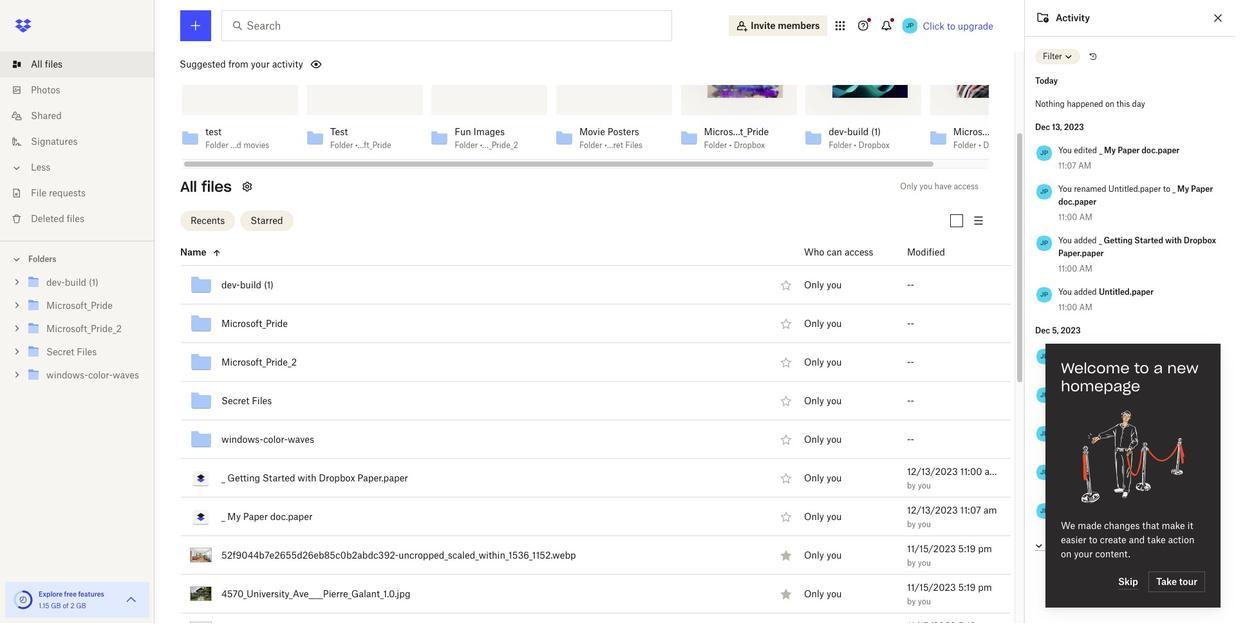 Task type: vqa. For each thing, say whether or not it's contained in the screenshot.
DIALOG
no



Task type: locate. For each thing, give the bounding box(es) containing it.
in down homepage
[[1096, 403, 1103, 413]]

am inside the you edited _ my paper doc.paper 11:07 am
[[1078, 161, 1091, 171]]

1 vertical spatial 11:00 am
[[1058, 264, 1092, 274]]

only inside 'name microsoft_pride_2, modified 12/5/2023 2:20 pm,' element
[[804, 357, 824, 368]]

• down micros…t_pride button
[[729, 140, 732, 150]]

4 by from the top
[[907, 597, 916, 606]]

you inside you added pirated movies 2:37 pm • in windows-color-waves
[[1058, 465, 1072, 474]]

0 vertical spatial secret files link
[[26, 344, 144, 361]]

7 only you from the top
[[804, 511, 842, 522]]

0 horizontal spatial microsoft_pride_2
[[46, 323, 122, 334]]

take tour button
[[1149, 572, 1205, 592]]

2 -- from the top
[[907, 318, 914, 329]]

files
[[45, 59, 63, 70], [201, 178, 232, 196], [67, 213, 84, 224]]

dev-build (1) button
[[829, 126, 893, 138]]

am down 12/13/2023 11:00 am by you
[[984, 504, 997, 515]]

1 horizontal spatial microsoft_pride_2
[[221, 356, 297, 367]]

-- for build
[[907, 279, 914, 290]]

list containing all files
[[0, 44, 155, 241]]

all files
[[31, 59, 63, 70], [180, 178, 232, 196]]

only you button for files
[[804, 394, 842, 408]]

1 dec from the top
[[1035, 122, 1050, 132]]

test down 2:38 pm • in pirated movies
[[1099, 388, 1113, 397]]

test inside test folder …d movies
[[205, 126, 222, 137]]

1 horizontal spatial paper
[[1118, 146, 1140, 155]]

dec 5, 2023
[[1035, 326, 1081, 335]]

folder • dropbox button down 'micros…ride_2' button
[[953, 140, 1018, 151]]

1 horizontal spatial all files
[[180, 178, 232, 196]]

on
[[1105, 99, 1114, 109], [1061, 549, 1072, 559]]

/1703238.jpg image
[[190, 622, 212, 623]]

list
[[0, 44, 155, 241]]

2 add to starred image from the top
[[778, 470, 794, 486]]

pm inside you added pirated movies 2:38 pm • in windows-color-waves
[[1077, 442, 1089, 451]]

deleted files
[[31, 213, 84, 224]]

jp left renamed
[[1040, 187, 1048, 196]]

gb left of
[[51, 602, 61, 610]]

you for you edited _ my paper doc.paper 11:07 am
[[1058, 146, 1072, 155]]

in for you added movie posters 2:36 pm • in secret files
[[1096, 519, 1103, 529]]

5:19 for 4570_university_ave____pierre_galant_1.0.jpg
[[958, 582, 976, 593]]

5 you from the top
[[1058, 388, 1072, 397]]

3 added from the top
[[1074, 388, 1097, 397]]

fun images button
[[455, 126, 519, 138]]

started up _ my paper doc.paper link
[[263, 472, 295, 483]]

5 added from the top
[[1074, 465, 1097, 474]]

2:38 up 2:37 at the right bottom of the page
[[1058, 442, 1075, 451]]

skip button
[[1118, 574, 1138, 590]]

11:00 am for _ my paper doc.paper
[[1058, 212, 1092, 222]]

added
[[1074, 236, 1097, 245], [1074, 287, 1097, 297], [1074, 388, 1097, 397], [1074, 426, 1097, 436], [1074, 465, 1097, 474], [1074, 503, 1097, 513]]

6 added from the top
[[1074, 503, 1097, 513]]

3 folder • dropbox button from the left
[[953, 140, 1018, 151]]

11:00 up the 12/13/2023 11:07 am by you
[[960, 466, 982, 477]]

filter button
[[1035, 49, 1080, 64]]

click to upgrade link
[[923, 21, 993, 32]]

renamed
[[1074, 184, 1106, 194]]

all up recents
[[180, 178, 197, 196]]

windows- inside group
[[46, 370, 88, 380]]

you inside name secret files, modified 11/21/2023 1:55 pm, element
[[827, 395, 842, 406]]

pm up you added pirated movies 2:37 pm • in windows-color-waves
[[1077, 442, 1089, 451]]

to down the made
[[1089, 534, 1097, 545]]

1 horizontal spatial on
[[1105, 99, 1114, 109]]

access
[[954, 182, 979, 191], [845, 247, 873, 258]]

pm for you added pirated movies 2:38 pm • in windows-color-waves
[[1077, 442, 1089, 451]]

0 horizontal spatial windows-color-waves
[[46, 370, 139, 380]]

0 horizontal spatial _ getting started with dropbox paper.paper
[[221, 472, 408, 483]]

close right sidebar image
[[1210, 10, 1226, 26]]

jp inside jp popup button
[[906, 21, 914, 30]]

2 only you from the top
[[804, 318, 842, 329]]

files down file requests link
[[67, 213, 84, 224]]

dev- inside name dev-build (1), modified 12/5/2023 2:18 pm, 'element'
[[221, 279, 240, 290]]

1 vertical spatial 2023
[[1061, 326, 1081, 335]]

only you button for my
[[804, 510, 842, 524]]

_
[[1099, 146, 1102, 155], [1173, 184, 1176, 194], [1099, 236, 1102, 245], [221, 472, 225, 483], [221, 511, 225, 522]]

0 horizontal spatial gb
[[51, 602, 61, 610]]

added down you added test in pirated movies
[[1074, 426, 1097, 436]]

0 vertical spatial secret
[[46, 346, 74, 357]]

0 horizontal spatial on
[[1061, 549, 1072, 559]]

free
[[64, 590, 77, 598]]

movies right the …d
[[243, 140, 269, 150]]

12/13/2023 down 12/13/2023 11:00 am by you
[[907, 504, 958, 515]]

add to starred image
[[778, 316, 794, 331], [778, 470, 794, 486], [778, 509, 794, 524]]

1 only you button from the top
[[804, 278, 842, 292]]

only you button inside name _ my paper doc.paper, modified 12/13/2023 11:07 am, element
[[804, 510, 842, 524]]

1 pm from the top
[[978, 543, 992, 554]]

in for you added pirated movies 2:38 pm • in windows-color-waves
[[1096, 442, 1103, 451]]

• right 2:37 at the right bottom of the page
[[1091, 480, 1093, 490]]

folder inside dev-build (1) folder • dropbox
[[829, 140, 852, 150]]

only you inside name _ my paper doc.paper, modified 12/13/2023 11:07 am, element
[[804, 511, 842, 522]]

remove from starred image for 4570_university_ave____pierre_galant_1.0.jpg
[[778, 586, 794, 602]]

3 only you button from the top
[[804, 356, 842, 370]]

3 by from the top
[[907, 558, 916, 568]]

only you for files
[[804, 395, 842, 406]]

fun images folder •…_pride_2
[[455, 126, 518, 150]]

1 horizontal spatial posters
[[1124, 503, 1152, 513]]

only you button inside 'name microsoft_pride_2, modified 12/5/2023 2:20 pm,' element
[[804, 356, 842, 370]]

0 horizontal spatial getting
[[227, 472, 260, 483]]

name 1703238.jpg, modified 11/15/2023 5:19 pm, element
[[152, 614, 1011, 623]]

2 horizontal spatial (1)
[[871, 126, 881, 137]]

deleted files link
[[10, 206, 155, 232]]

1 vertical spatial all files
[[180, 178, 232, 196]]

started down you renamed untitled.paper to
[[1135, 236, 1163, 245]]

1 horizontal spatial movie
[[1099, 503, 1122, 513]]

2 dec from the top
[[1035, 326, 1050, 335]]

doc.paper down renamed
[[1058, 197, 1097, 207]]

you inside you added test in pirated movies
[[1058, 388, 1072, 397]]

1 horizontal spatial windows-color-waves
[[221, 434, 314, 445]]

dev-build (1)
[[46, 277, 98, 288], [221, 279, 274, 290]]

1 horizontal spatial build
[[240, 279, 262, 290]]

we made changes that make it easier to create and take action on your content.
[[1061, 520, 1195, 559]]

• inside dev-build (1) folder • dropbox
[[854, 140, 856, 150]]

1 vertical spatial windows-color-waves link
[[221, 432, 314, 447]]

create
[[1100, 534, 1126, 545]]

1 remove from starred image from the top
[[778, 548, 794, 563]]

7 you from the top
[[1058, 465, 1072, 474]]

•…ret
[[605, 140, 623, 150]]

2 horizontal spatial paper
[[1191, 184, 1213, 194]]

getting right you added
[[1104, 236, 1133, 245]]

8 only you button from the top
[[804, 549, 842, 563]]

1 vertical spatial test
[[1099, 388, 1113, 397]]

2 vertical spatial my
[[227, 511, 241, 522]]

2 you from the top
[[1058, 184, 1072, 194]]

folder left •…ret at the top
[[579, 140, 602, 150]]

1 horizontal spatial folder • dropbox button
[[829, 140, 893, 151]]

in up you added pirated movies 2:37 pm • in windows-color-waves
[[1096, 442, 1103, 451]]

homepage
[[1061, 377, 1140, 395]]

name secret files, modified 11/21/2023 1:55 pm, element
[[152, 382, 1011, 420]]

name _ getting started with dropbox paper.paper, modified 12/13/2023 11:00 am, element
[[152, 459, 1011, 498]]

pm for 4570_university_ave____pierre_galant_1.0.jpg
[[978, 582, 992, 593]]

9 only you from the top
[[804, 589, 842, 600]]

access right can
[[845, 247, 873, 258]]

only inside name dev-build (1), modified 12/5/2023 2:18 pm, 'element'
[[804, 280, 824, 290]]

added up dec 5, 2023
[[1074, 287, 1097, 297]]

0 vertical spatial windows-color-waves link
[[26, 367, 144, 384]]

2 only you button from the top
[[804, 317, 842, 331]]

11/15/2023 for 52f9044b7e2655d26eb85c0b2abdc392-uncropped_scaled_within_1536_1152.webp
[[907, 543, 956, 554]]

waves inside table
[[288, 434, 314, 445]]

• down micros…ride_2
[[979, 140, 981, 150]]

only for microsoft_pride
[[804, 318, 824, 329]]

3 add to starred image from the top
[[778, 393, 794, 409]]

only you inside name secret files, modified 11/21/2023 1:55 pm, element
[[804, 395, 842, 406]]

color-
[[88, 370, 113, 380], [263, 434, 288, 445], [1141, 442, 1162, 451], [1140, 480, 1161, 490]]

shared link
[[10, 103, 155, 129]]

2 horizontal spatial dev-
[[829, 126, 847, 137]]

pirated up homepage
[[1105, 364, 1131, 374]]

movies down you added test in pirated movies
[[1128, 426, 1155, 436]]

name windows-color-waves, modified 12/5/2023 2:19 pm, element
[[152, 420, 1011, 459]]

1 horizontal spatial started
[[1135, 236, 1163, 245]]

movies for you added pirated movies 2:38 pm • in windows-color-waves
[[1128, 426, 1155, 436]]

files left folder settings image at the top left of the page
[[201, 178, 232, 196]]

0 vertical spatial 5:19
[[958, 543, 976, 554]]

add to starred image inside name secret files, modified 11/21/2023 1:55 pm, element
[[778, 393, 794, 409]]

2023 for dec 13, 2023
[[1064, 122, 1084, 132]]

0 horizontal spatial windows-color-waves link
[[26, 367, 144, 384]]

your down easier
[[1074, 549, 1093, 559]]

table
[[152, 240, 1011, 623]]

only you have access
[[900, 182, 979, 191]]

1 vertical spatial add to starred image
[[778, 470, 794, 486]]

0 vertical spatial test
[[205, 126, 222, 137]]

2 vertical spatial secret
[[1105, 519, 1129, 529]]

pirated down you added test in pirated movies
[[1099, 426, 1126, 436]]

2 12/13/2023 from the top
[[907, 504, 958, 515]]

you edited _ my paper doc.paper 11:07 am
[[1058, 146, 1180, 171]]

2023
[[1064, 122, 1084, 132], [1061, 326, 1081, 335]]

-- for color-
[[907, 434, 914, 445]]

added inside you added pirated movies 2:37 pm • in windows-color-waves
[[1074, 465, 1097, 474]]

0 horizontal spatial 11:07
[[960, 504, 981, 515]]

gb right 2
[[76, 602, 86, 610]]

3 you from the top
[[1058, 236, 1072, 245]]

am inside 12/13/2023 11:00 am by you
[[985, 466, 998, 477]]

1 horizontal spatial your
[[1074, 549, 1093, 559]]

0 horizontal spatial access
[[845, 247, 873, 258]]

test
[[330, 126, 348, 137]]

0 vertical spatial started
[[1135, 236, 1163, 245]]

0 vertical spatial paper.paper
[[1058, 249, 1104, 258]]

added inside you added untitled.paper 11:00 am
[[1074, 287, 1097, 297]]

_ my paper doc.paper down the you edited _ my paper doc.paper 11:07 am
[[1058, 184, 1213, 207]]

folder down micros…t_pride button
[[704, 140, 727, 150]]

welcome
[[1061, 359, 1130, 377]]

• right we
[[1091, 519, 1094, 529]]

only
[[900, 182, 917, 191], [804, 280, 824, 290], [804, 318, 824, 329], [804, 357, 824, 368], [804, 395, 824, 406], [804, 434, 824, 445], [804, 473, 824, 484], [804, 511, 824, 522], [804, 550, 824, 561], [804, 589, 824, 600]]

1 vertical spatial microsoft_pride_2 link
[[221, 354, 297, 370]]

6 only you button from the top
[[804, 471, 842, 486]]

1 vertical spatial 2:38
[[1058, 442, 1075, 451]]

12/13/2023 for 12/13/2023 11:00 am
[[907, 466, 958, 477]]

(1) inside dev-build (1) folder • dropbox
[[871, 126, 881, 137]]

2 add to starred image from the top
[[778, 354, 794, 370]]

dec left 5,
[[1035, 326, 1050, 335]]

jp left click
[[906, 21, 914, 30]]

added up 2:37 at the right bottom of the page
[[1074, 465, 1097, 474]]

only for microsoft_pride_2
[[804, 357, 824, 368]]

added down welcome
[[1074, 388, 1097, 397]]

dropbox image
[[10, 13, 36, 39]]

am
[[985, 466, 998, 477], [984, 504, 997, 515]]

build
[[847, 126, 869, 137], [65, 277, 86, 288], [240, 279, 262, 290]]

access right "have"
[[954, 182, 979, 191]]

11:00 up dec 5, 2023
[[1058, 303, 1077, 312]]

test up folder …d movies button
[[205, 126, 222, 137]]

name 4570_university_ave____pierre_galant_1.0.jpg, modified 11/15/2023 5:19 pm, element
[[152, 575, 1011, 614]]

folder left the …d
[[205, 140, 228, 150]]

only you button for color-
[[804, 433, 842, 447]]

2023 right 5,
[[1061, 326, 1081, 335]]

0 horizontal spatial build
[[65, 277, 86, 288]]

you inside the you edited _ my paper doc.paper 11:07 am
[[1058, 146, 1072, 155]]

dec for dec 13, 2023
[[1035, 122, 1050, 132]]

pirated down you added pirated movies 2:38 pm • in windows-color-waves
[[1099, 465, 1126, 474]]

•…ft_pride
[[355, 140, 391, 150]]

all files up photos
[[31, 59, 63, 70]]

1 vertical spatial getting
[[227, 472, 260, 483]]

we
[[1061, 520, 1075, 531]]

only inside name 52f9044b7e2655d26eb85c0b2abdc392-uncropped_scaled_within_1536_1152.webp, modified 11/15/2023 5:19 pm, element
[[804, 550, 824, 561]]

pm right 2:37 at the right bottom of the page
[[1076, 480, 1089, 490]]

1 vertical spatial 5:19
[[958, 582, 976, 593]]

1 11/15/2023 from the top
[[907, 543, 956, 554]]

0 horizontal spatial all files
[[31, 59, 63, 70]]

am inside the 12/13/2023 11:07 am by you
[[984, 504, 997, 515]]

today
[[1035, 76, 1058, 86]]

posters
[[608, 126, 639, 137], [1124, 503, 1152, 513]]

only you button
[[804, 278, 842, 292], [804, 317, 842, 331], [804, 356, 842, 370], [804, 394, 842, 408], [804, 433, 842, 447], [804, 471, 842, 486], [804, 510, 842, 524], [804, 549, 842, 563], [804, 587, 842, 601]]

2 2:38 from the top
[[1058, 442, 1075, 451]]

folder inside micros…ride_2 folder • dropbox
[[953, 140, 977, 150]]

2 11/15/2023 5:19 pm by you from the top
[[907, 582, 992, 606]]

files for deleted files link
[[67, 213, 84, 224]]

add to starred image inside name dev-build (1), modified 12/5/2023 2:18 pm, 'element'
[[778, 277, 794, 293]]

11:00 am
[[1058, 212, 1092, 222], [1058, 264, 1092, 274]]

2 5:19 from the top
[[958, 582, 976, 593]]

2 horizontal spatial doc.paper
[[1142, 146, 1180, 155]]

jp down dec 13, 2023
[[1040, 149, 1048, 157]]

skip
[[1118, 576, 1138, 587]]

on left this
[[1105, 99, 1114, 109]]

to left a on the right of page
[[1134, 359, 1149, 377]]

added inside you added test in pirated movies
[[1074, 388, 1097, 397]]

9 only you button from the top
[[804, 587, 842, 601]]

untitled.paper inside you added untitled.paper 11:00 am
[[1099, 287, 1154, 297]]

0 vertical spatial doc.paper
[[1142, 146, 1180, 155]]

1 horizontal spatial dev-build (1) link
[[221, 277, 274, 293]]

2023 right 13,
[[1064, 122, 1084, 132]]

1 vertical spatial microsoft_pride
[[221, 318, 288, 329]]

started
[[1135, 236, 1163, 245], [263, 472, 295, 483]]

am up dec 5, 2023
[[1079, 303, 1092, 312]]

movies inside test folder …d movies
[[243, 140, 269, 150]]

0 vertical spatial movie
[[579, 126, 605, 137]]

only for dev-build (1)
[[804, 280, 824, 290]]

0 horizontal spatial my
[[227, 511, 241, 522]]

in inside you added pirated movies 2:37 pm • in windows-color-waves
[[1095, 480, 1102, 490]]

add to starred image for 12/13/2023 11:00 am
[[778, 470, 794, 486]]

11:00 am down you added
[[1058, 264, 1092, 274]]

pm for you added movie posters 2:36 pm • in secret files
[[1077, 519, 1089, 529]]

make
[[1162, 520, 1185, 531]]

1 gb from the left
[[51, 602, 61, 610]]

added up the made
[[1074, 503, 1097, 513]]

movies for test folder …d movies
[[243, 140, 269, 150]]

folder • dropbox button down the dev-build (1) button at the right of the page
[[829, 140, 893, 151]]

in inside you added pirated movies 2:38 pm • in windows-color-waves
[[1096, 442, 1103, 451]]

untitled.paper
[[1109, 184, 1161, 194], [1099, 287, 1154, 297]]

1 2:38 from the top
[[1058, 364, 1075, 374]]

you added movie posters 2:36 pm • in secret files
[[1058, 503, 1152, 529]]

file requests link
[[10, 180, 155, 206]]

52f9044b7e2655d26eb85c0b2abdc392-uncropped_scaled_within_1536_1152.webp link
[[221, 548, 576, 563]]

remove from starred image for 52f9044b7e2655d26eb85c0b2abdc392-uncropped_scaled_within_1536_1152.webp
[[778, 548, 794, 563]]

waves inside you added pirated movies 2:38 pm • in windows-color-waves
[[1162, 442, 1184, 451]]

1 vertical spatial remove from starred image
[[778, 586, 794, 602]]

only inside name 4570_university_ave____pierre_galant_1.0.jpg, modified 11/15/2023 5:19 pm, element
[[804, 589, 824, 600]]

by inside name 52f9044b7e2655d26eb85c0b2abdc392-uncropped_scaled_within_1536_1152.webp, modified 11/15/2023 5:19 pm, element
[[907, 558, 916, 568]]

0 horizontal spatial with
[[298, 472, 316, 483]]

0 vertical spatial 12/13/2023
[[907, 466, 958, 477]]

5 -- from the top
[[907, 434, 914, 445]]

am up the 12/13/2023 11:07 am by you
[[985, 466, 998, 477]]

_ getting started with dropbox paper.paper up _ my paper doc.paper link
[[221, 472, 408, 483]]

4 folder from the left
[[579, 140, 602, 150]]

5,
[[1052, 326, 1059, 335]]

1 horizontal spatial _ getting started with dropbox paper.paper
[[1058, 236, 1216, 258]]

pm inside you added movie posters 2:36 pm • in secret files
[[1077, 519, 1089, 529]]

4 only you button from the top
[[804, 394, 842, 408]]

folder down fun
[[455, 140, 478, 150]]

7 folder from the left
[[953, 140, 977, 150]]

3 add to starred image from the top
[[778, 509, 794, 524]]

2 vertical spatial doc.paper
[[270, 511, 313, 522]]

folder • dropbox button down micros…t_pride button
[[704, 140, 768, 151]]

windows-
[[46, 370, 88, 380], [221, 434, 263, 445], [1105, 442, 1141, 451], [1104, 480, 1140, 490]]

by for 4570_university_ave____pierre_galant_1.0.jpg
[[907, 597, 916, 606]]

in inside you added movie posters 2:36 pm • in secret files
[[1096, 519, 1103, 529]]

posters up •…ret at the top
[[608, 126, 639, 137]]

_ my paper doc.paper up 52f9044b7e2655d26eb85c0b2abdc392-
[[221, 511, 313, 522]]

folder • dropbox button for micros…t_pride
[[704, 140, 768, 151]]

remove from starred image
[[778, 548, 794, 563], [778, 586, 794, 602]]

add to starred image for build
[[778, 277, 794, 293]]

0 horizontal spatial secret
[[46, 346, 74, 357]]

movies left new
[[1133, 364, 1159, 374]]

1 11:00 am from the top
[[1058, 212, 1092, 222]]

1 horizontal spatial doc.paper
[[1058, 197, 1097, 207]]

click
[[923, 21, 945, 32]]

• inside you added pirated movies 2:38 pm • in windows-color-waves
[[1091, 442, 1094, 451]]

• down the dev-build (1) button at the right of the page
[[854, 140, 856, 150]]

0 horizontal spatial paper
[[243, 511, 268, 522]]

pirated down homepage
[[1105, 403, 1131, 413]]

…d
[[231, 140, 241, 150]]

1 horizontal spatial dev-build (1)
[[221, 279, 274, 290]]

uncropped_scaled_within_1536_1152.webp
[[399, 550, 576, 560]]

made
[[1078, 520, 1102, 531]]

1 add to starred image from the top
[[778, 316, 794, 331]]

8 only you from the top
[[804, 550, 842, 561]]

1 vertical spatial secret
[[221, 395, 249, 406]]

color- inside you added pirated movies 2:37 pm • in windows-color-waves
[[1140, 480, 1161, 490]]

build inside dev-build (1) folder • dropbox
[[847, 126, 869, 137]]

movies down you added pirated movies 2:38 pm • in windows-color-waves
[[1128, 465, 1155, 474]]

1 horizontal spatial paper.paper
[[1058, 249, 1104, 258]]

1 vertical spatial dec
[[1035, 326, 1050, 335]]

1 folder from the left
[[205, 140, 228, 150]]

that
[[1142, 520, 1159, 531]]

pm right we
[[1077, 519, 1089, 529]]

2 vertical spatial add to starred image
[[778, 509, 794, 524]]

folder down test
[[330, 140, 353, 150]]

2 11:00 am from the top
[[1058, 264, 1092, 274]]

2 by from the top
[[907, 519, 916, 529]]

only you button inside name 52f9044b7e2655d26eb85c0b2abdc392-uncropped_scaled_within_1536_1152.webp, modified 11/15/2023 5:19 pm, element
[[804, 549, 842, 563]]

only you
[[804, 280, 842, 290], [804, 318, 842, 329], [804, 357, 842, 368], [804, 395, 842, 406], [804, 434, 842, 445], [804, 473, 842, 484], [804, 511, 842, 522], [804, 550, 842, 561], [804, 589, 842, 600]]

1 vertical spatial doc.paper
[[1058, 197, 1097, 207]]

2 folder • dropbox button from the left
[[829, 140, 893, 151]]

2:37
[[1058, 480, 1074, 490]]

11:07 down 12/13/2023 11:00 am by you
[[960, 504, 981, 515]]

5 folder from the left
[[704, 140, 727, 150]]

1 horizontal spatial microsoft_pride link
[[221, 316, 288, 331]]

dropbox inside micros…ride_2 folder • dropbox
[[983, 140, 1014, 150]]

only inside the name microsoft_pride, modified 12/5/2023 2:15 pm, element
[[804, 318, 824, 329]]

_ getting started with dropbox paper.paper up you added untitled.paper 11:00 am
[[1058, 236, 1216, 258]]

windows-color-waves link
[[26, 367, 144, 384], [221, 432, 314, 447]]

in up you added movie posters 2:36 pm • in secret files
[[1095, 480, 1102, 490]]

2:38 up homepage
[[1058, 364, 1075, 374]]

4 only you from the top
[[804, 395, 842, 406]]

1 only you from the top
[[804, 280, 842, 290]]

all
[[31, 59, 42, 70], [180, 178, 197, 196]]

2 11/15/2023 from the top
[[907, 582, 956, 593]]

1 11/15/2023 5:19 pm by you from the top
[[907, 543, 992, 568]]

0 vertical spatial add to starred image
[[778, 316, 794, 331]]

added down renamed
[[1074, 236, 1097, 245]]

on down easier
[[1061, 549, 1072, 559]]

1 horizontal spatial microsoft_pride
[[221, 318, 288, 329]]

folder down micros…ride_2
[[953, 140, 977, 150]]

all up photos
[[31, 59, 42, 70]]

dialog image. image
[[1082, 406, 1185, 509]]

2 remove from starred image from the top
[[778, 586, 794, 602]]

movie up the changes
[[1099, 503, 1122, 513]]

folder settings image
[[239, 179, 255, 194]]

0 vertical spatial 11:07
[[1058, 161, 1076, 171]]

getting inside _ getting started with dropbox paper.paper
[[1104, 236, 1133, 245]]

edited
[[1074, 146, 1097, 155]]

4 -- from the top
[[907, 395, 914, 406]]

5:19 for 52f9044b7e2655d26eb85c0b2abdc392-uncropped_scaled_within_1536_1152.webp
[[958, 543, 976, 554]]

0 vertical spatial 11/15/2023 5:19 pm by you
[[907, 543, 992, 568]]

2 pm from the top
[[978, 582, 992, 593]]

11:07 inside the you edited _ my paper doc.paper 11:07 am
[[1058, 161, 1076, 171]]

remove from starred image inside name 52f9044b7e2655d26eb85c0b2abdc392-uncropped_scaled_within_1536_1152.webp, modified 11/15/2023 5:19 pm, element
[[778, 548, 794, 563]]

1 horizontal spatial secret files link
[[221, 393, 272, 409]]

add to starred image
[[778, 277, 794, 293], [778, 354, 794, 370], [778, 393, 794, 409], [778, 432, 794, 447]]

1 horizontal spatial secret
[[221, 395, 249, 406]]

your
[[251, 59, 270, 70], [1074, 549, 1093, 559]]

added for you added untitled.paper 11:00 am
[[1074, 287, 1097, 297]]

you for you added movie posters 2:36 pm • in secret files
[[1058, 503, 1072, 513]]

files up photos
[[45, 59, 63, 70]]

you for you added untitled.paper 11:00 am
[[1058, 287, 1072, 297]]

name _ my paper doc.paper, modified 12/13/2023 11:07 am, element
[[152, 498, 1011, 536]]

only you button inside name _ getting started with dropbox paper.paper, modified 12/13/2023 11:00 am, element
[[804, 471, 842, 486]]

all files inside list item
[[31, 59, 63, 70]]

2 horizontal spatial folder • dropbox button
[[953, 140, 1018, 151]]

1 added from the top
[[1074, 236, 1097, 245]]

1 vertical spatial 11/15/2023 5:19 pm by you
[[907, 582, 992, 606]]

1 vertical spatial posters
[[1124, 503, 1152, 513]]

secret inside you added movie posters 2:36 pm • in secret files
[[1105, 519, 1129, 529]]

0 horizontal spatial all
[[31, 59, 42, 70]]

0 horizontal spatial posters
[[608, 126, 639, 137]]

members
[[778, 20, 820, 31]]

1 vertical spatial am
[[984, 504, 997, 515]]

4 added from the top
[[1074, 426, 1097, 436]]

Search in folder "Dropbox" text field
[[247, 18, 645, 33]]

by
[[907, 481, 916, 490], [907, 519, 916, 529], [907, 558, 916, 568], [907, 597, 916, 606]]

_ my paper doc.paper
[[1058, 184, 1213, 207], [221, 511, 313, 522]]

-- inside name windows-color-waves, modified 12/5/2023 2:19 pm, element
[[907, 434, 914, 445]]

1 add to starred image from the top
[[778, 277, 794, 293]]

2 added from the top
[[1074, 287, 1097, 297]]

quota usage element
[[13, 590, 33, 610]]

name 52f9044b7e2655d26eb85c0b2abdc392-uncropped_scaled_within_1536_1152.webp, modified 11/15/2023 5:19 pm, element
[[152, 536, 1011, 575]]

6 only you from the top
[[804, 473, 842, 484]]

1 vertical spatial access
[[845, 247, 873, 258]]

6 you from the top
[[1058, 426, 1072, 436]]

2 vertical spatial files
[[67, 213, 84, 224]]

1 vertical spatial with
[[298, 472, 316, 483]]

1 12/13/2023 from the top
[[907, 466, 958, 477]]

nothing happened on this day
[[1035, 99, 1145, 109]]

8 you from the top
[[1058, 503, 1072, 513]]

doc.paper inside the you edited _ my paper doc.paper 11:07 am
[[1142, 146, 1180, 155]]

0 vertical spatial files
[[45, 59, 63, 70]]

1 vertical spatial secret files
[[221, 395, 272, 406]]

3 only you from the top
[[804, 357, 842, 368]]

1 horizontal spatial microsoft_pride_2 link
[[221, 354, 297, 370]]

movies down welcome to a new homepage
[[1133, 403, 1159, 413]]

0 vertical spatial access
[[954, 182, 979, 191]]

52f9044b7e2655d26eb85c0b2abdc392-uncropped_scaled_within_1536_1152.webp
[[221, 550, 576, 560]]

1 folder • dropbox button from the left
[[704, 140, 768, 151]]

3 -- from the top
[[907, 356, 914, 367]]

images
[[474, 126, 505, 137]]

4 you from the top
[[1058, 287, 1072, 297]]

can
[[827, 247, 842, 258]]

1 by from the top
[[907, 481, 916, 490]]

5 only you from the top
[[804, 434, 842, 445]]

dec left 13,
[[1035, 122, 1050, 132]]

am for 12/13/2023 11:00 am
[[985, 466, 998, 477]]

• up you added pirated movies 2:37 pm • in windows-color-waves
[[1091, 442, 1094, 451]]

name microsoft_pride, modified 12/5/2023 2:15 pm, element
[[152, 305, 1011, 343]]

you for you added test in pirated movies
[[1058, 388, 1072, 397]]

2 gb from the left
[[76, 602, 86, 610]]

folder inside test folder •…ft_pride
[[330, 140, 353, 150]]

1 vertical spatial 11/15/2023
[[907, 582, 956, 593]]

folder down the dev-build (1) button at the right of the page
[[829, 140, 852, 150]]

0 horizontal spatial started
[[263, 472, 295, 483]]

1 5:19 from the top
[[958, 543, 976, 554]]

1 -- from the top
[[907, 279, 914, 290]]

4 add to starred image from the top
[[778, 432, 794, 447]]

1 vertical spatial untitled.paper
[[1099, 287, 1154, 297]]

/52f9044b7e2655d26eb85c0b2abdc392 uncropped_scaled_within_1536_1152.webp image
[[190, 548, 212, 563]]

doc.paper up 52f9044b7e2655d26eb85c0b2abdc392-
[[270, 511, 313, 522]]

7 only you button from the top
[[804, 510, 842, 524]]

0 vertical spatial paper
[[1118, 146, 1140, 155]]

• inside micros…t_pride folder • dropbox
[[729, 140, 732, 150]]

all files up recents
[[180, 178, 232, 196]]

2 vertical spatial paper
[[243, 511, 268, 522]]

3 folder from the left
[[455, 140, 478, 150]]

1 horizontal spatial _ my paper doc.paper
[[1058, 184, 1213, 207]]

you inside you added untitled.paper 11:00 am
[[1058, 287, 1072, 297]]

secret files
[[46, 346, 97, 357], [221, 395, 272, 406]]

group
[[0, 268, 155, 397]]

0 horizontal spatial files
[[45, 59, 63, 70]]

1 vertical spatial secret files link
[[221, 393, 272, 409]]

2 horizontal spatial build
[[847, 126, 869, 137]]

1 vertical spatial pm
[[978, 582, 992, 593]]

movie inside the movie posters folder •…ret files
[[579, 126, 605, 137]]

secret files link
[[26, 344, 144, 361], [221, 393, 272, 409]]

11:00 am up you added
[[1058, 212, 1092, 222]]

2
[[70, 602, 74, 610]]

test button
[[205, 126, 270, 138]]

12/13/2023 inside 12/13/2023 11:00 am by you
[[907, 466, 958, 477]]

1 you from the top
[[1058, 146, 1072, 155]]

11:07 down 'edited'
[[1058, 161, 1076, 171]]

files for all files link
[[45, 59, 63, 70]]

posters up that
[[1124, 503, 1152, 513]]

only you inside name _ getting started with dropbox paper.paper, modified 12/13/2023 11:00 am, element
[[804, 473, 842, 484]]

getting up _ my paper doc.paper link
[[227, 472, 260, 483]]

by inside 12/13/2023 11:00 am by you
[[907, 481, 916, 490]]

2 folder from the left
[[330, 140, 353, 150]]

am
[[1078, 161, 1091, 171], [1079, 212, 1092, 222], [1079, 264, 1092, 274], [1079, 303, 1092, 312]]

doc.paper
[[1142, 146, 1180, 155], [1058, 197, 1097, 207], [270, 511, 313, 522]]

in up create
[[1096, 519, 1103, 529]]

waves inside you added pirated movies 2:37 pm • in windows-color-waves
[[1161, 480, 1184, 490]]

your inside we made changes that make it easier to create and take action on your content.
[[1074, 549, 1093, 559]]

only you inside name 52f9044b7e2655d26eb85c0b2abdc392-uncropped_scaled_within_1536_1152.webp, modified 11/15/2023 5:19 pm, element
[[804, 550, 842, 561]]

5 only you button from the top
[[804, 433, 842, 447]]

only you button inside name secret files, modified 11/21/2023 1:55 pm, element
[[804, 394, 842, 408]]

added inside you added movie posters 2:36 pm • in secret files
[[1074, 503, 1097, 513]]

6 folder from the left
[[829, 140, 852, 150]]

pm
[[978, 543, 992, 554], [978, 582, 992, 593]]

am down 'edited'
[[1078, 161, 1091, 171]]

only inside name secret files, modified 11/21/2023 1:55 pm, element
[[804, 395, 824, 406]]

getting inside _ getting started with dropbox paper.paper link
[[227, 472, 260, 483]]



Task type: describe. For each thing, give the bounding box(es) containing it.
recents
[[191, 215, 225, 226]]

name
[[180, 247, 207, 258]]

/4570_university_ave____pierre_galant_1.0.jpg image
[[190, 587, 212, 601]]

micros…t_pride button
[[704, 126, 769, 138]]

you inside name windows-color-waves, modified 12/5/2023 2:19 pm, element
[[827, 434, 842, 445]]

invite
[[751, 20, 776, 31]]

4570_university_ave____pierre_galant_1.0.jpg link
[[221, 586, 410, 602]]

posters inside you added movie posters 2:36 pm • in secret files
[[1124, 503, 1152, 513]]

1 horizontal spatial windows-color-waves link
[[221, 432, 314, 447]]

added for you added test in pirated movies
[[1074, 388, 1097, 397]]

1 horizontal spatial access
[[954, 182, 979, 191]]

folder •…ret files button
[[579, 140, 644, 151]]

11/15/2023 for 4570_university_ave____pierre_galant_1.0.jpg
[[907, 582, 956, 593]]

0 vertical spatial microsoft_pride link
[[26, 297, 144, 315]]

you inside the 12/13/2023 11:07 am by you
[[918, 519, 931, 529]]

add to starred image inside 'name microsoft_pride_2, modified 12/5/2023 2:20 pm,' element
[[778, 354, 794, 370]]

• up homepage
[[1091, 364, 1094, 374]]

only you for color-
[[804, 434, 842, 445]]

movies for you added pirated movies 2:37 pm • in windows-color-waves
[[1128, 465, 1155, 474]]

by for 52f9044b7e2655d26eb85c0b2abdc392-uncropped_scaled_within_1536_1152.webp
[[907, 558, 916, 568]]

add to starred image inside the name microsoft_pride, modified 12/5/2023 2:15 pm, element
[[778, 316, 794, 331]]

paper inside _ my paper doc.paper
[[1191, 184, 1213, 194]]

12/13/2023 11:00 am by you
[[907, 466, 998, 490]]

you for you added pirated movies 2:38 pm • in windows-color-waves
[[1058, 426, 1072, 436]]

rewind this folder image
[[1088, 52, 1098, 62]]

started inside _ getting started with dropbox paper.paper
[[1135, 236, 1163, 245]]

0 horizontal spatial (1)
[[89, 277, 98, 288]]

click to upgrade
[[923, 21, 993, 32]]

dev-build (1) inside name dev-build (1), modified 12/5/2023 2:18 pm, 'element'
[[221, 279, 274, 290]]

pm up homepage
[[1077, 364, 1089, 374]]

all files list item
[[0, 52, 155, 77]]

11/15/2023 5:19 pm by you for 52f9044b7e2655d26eb85c0b2abdc392-uncropped_scaled_within_1536_1152.webp
[[907, 543, 992, 568]]

micros…ride_2 folder • dropbox
[[953, 126, 1015, 150]]

only you inside the name microsoft_pride, modified 12/5/2023 2:15 pm, element
[[804, 318, 842, 329]]

in inside you added test in pirated movies
[[1096, 403, 1103, 413]]

activity
[[272, 59, 303, 70]]

activity
[[1056, 12, 1090, 23]]

take
[[1147, 534, 1166, 545]]

dropbox inside dev-build (1) folder • dropbox
[[859, 140, 890, 150]]

folder …d movies button
[[205, 140, 270, 151]]

_ inside _ getting started with dropbox paper.paper
[[1099, 236, 1102, 245]]

12/13/2023 for 12/13/2023 11:07 am
[[907, 504, 958, 515]]

micros…ride_2 button
[[953, 126, 1018, 138]]

you for you added
[[1058, 236, 1072, 245]]

0 vertical spatial your
[[251, 59, 270, 70]]

untitled.paper for added
[[1099, 287, 1154, 297]]

-- inside the name microsoft_pride, modified 12/5/2023 2:15 pm, element
[[907, 318, 914, 329]]

11:00 down you added
[[1058, 264, 1077, 274]]

12/13/2023 11:07 am by you
[[907, 504, 997, 529]]

suggested from your activity
[[180, 59, 303, 70]]

in for you added pirated movies 2:37 pm • in windows-color-waves
[[1095, 480, 1102, 490]]

add to starred image for 12/13/2023 11:07 am
[[778, 509, 794, 524]]

take tour
[[1156, 576, 1198, 587]]

only for _ getting started with dropbox paper.paper
[[804, 473, 824, 484]]

you inside name dev-build (1), modified 12/5/2023 2:18 pm, 'element'
[[827, 280, 842, 290]]

signatures link
[[10, 129, 155, 155]]

by for _ getting started with dropbox paper.paper
[[907, 481, 916, 490]]

only for secret files
[[804, 395, 824, 406]]

to down the you edited _ my paper doc.paper 11:07 am
[[1163, 184, 1170, 194]]

folder •…_pride_2 button
[[455, 140, 519, 151]]

folders
[[28, 254, 56, 264]]

0 vertical spatial secret files
[[46, 346, 97, 357]]

1 vertical spatial all
[[180, 178, 197, 196]]

a
[[1154, 359, 1163, 377]]

only for 4570_university_ave____pierre_galant_1.0.jpg
[[804, 589, 824, 600]]

0 vertical spatial microsoft_pride_2 link
[[26, 321, 144, 338]]

recents button
[[180, 210, 235, 231]]

who can access
[[804, 247, 873, 258]]

you added test in pirated movies
[[1058, 388, 1159, 413]]

you added
[[1058, 236, 1099, 245]]

invite members
[[751, 20, 820, 31]]

dropbox inside micros…t_pride folder • dropbox
[[734, 140, 765, 150]]

paper inside table
[[243, 511, 268, 522]]

take
[[1156, 576, 1177, 587]]

jp left you added
[[1040, 239, 1048, 247]]

added for you added movie posters 2:36 pm • in secret files
[[1074, 503, 1097, 513]]

photos
[[31, 84, 60, 95]]

test folder …d movies
[[205, 126, 269, 150]]

file
[[31, 187, 46, 198]]

you inside 'name microsoft_pride_2, modified 12/5/2023 2:20 pm,' element
[[827, 357, 842, 368]]

on inside we made changes that make it easier to create and take action on your content.
[[1061, 549, 1072, 559]]

color- inside you added pirated movies 2:38 pm • in windows-color-waves
[[1141, 442, 1162, 451]]

name button
[[180, 245, 773, 260]]

added for you added pirated movies 2:38 pm • in windows-color-waves
[[1074, 426, 1097, 436]]

with inside _ getting started with dropbox paper.paper
[[1165, 236, 1182, 245]]

folder inside fun images folder •…_pride_2
[[455, 140, 478, 150]]

modified button
[[907, 245, 979, 260]]

test button
[[330, 126, 394, 138]]

you for you renamed untitled.paper to
[[1058, 184, 1072, 194]]

by for _ my paper doc.paper
[[907, 519, 916, 529]]

in up homepage
[[1096, 364, 1103, 374]]

new
[[1167, 359, 1199, 377]]

am inside you added untitled.paper 11:00 am
[[1079, 303, 1092, 312]]

pm for 52f9044b7e2655d26eb85c0b2abdc392-uncropped_scaled_within_1536_1152.webp
[[978, 543, 992, 554]]

dec for dec 5, 2023
[[1035, 326, 1050, 335]]

dropbox inside table
[[319, 472, 355, 483]]

only you for my
[[804, 511, 842, 522]]

pirated inside you added pirated movies 2:37 pm • in windows-color-waves
[[1099, 465, 1126, 474]]

paper.paper inside _ getting started with dropbox paper.paper
[[1058, 249, 1104, 258]]

files inside you added movie posters 2:36 pm • in secret files
[[1131, 519, 1148, 529]]

build inside name dev-build (1), modified 12/5/2023 2:18 pm, 'element'
[[240, 279, 262, 290]]

welcome to a new homepage
[[1061, 359, 1199, 395]]

windows- inside you added pirated movies 2:38 pm • in windows-color-waves
[[1105, 442, 1141, 451]]

windows- inside you added pirated movies 2:37 pm • in windows-color-waves
[[1104, 480, 1140, 490]]

doc.paper inside _ my paper doc.paper
[[1058, 197, 1097, 207]]

dropbox inside _ getting started with dropbox paper.paper
[[1184, 236, 1216, 245]]

test inside you added test in pirated movies
[[1099, 388, 1113, 397]]

pirated inside you added test in pirated movies
[[1105, 403, 1131, 413]]

1 horizontal spatial secret files
[[221, 395, 272, 406]]

features
[[78, 590, 104, 598]]

only you for build
[[804, 280, 842, 290]]

folder • dropbox button for dev-
[[829, 140, 893, 151]]

2023 for dec 5, 2023
[[1061, 326, 1081, 335]]

movie posters folder •…ret files
[[579, 126, 643, 150]]

invite members button
[[729, 15, 828, 36]]

11:00 up you added
[[1058, 212, 1077, 222]]

to right click
[[947, 21, 955, 32]]

my inside _ my paper doc.paper
[[1177, 184, 1189, 194]]

untitled.paper for renamed
[[1109, 184, 1161, 194]]

explore free features 1.15 gb of 2 gb
[[39, 590, 104, 610]]

only for 52f9044b7e2655d26eb85c0b2abdc392-uncropped_scaled_within_1536_1152.webp
[[804, 550, 824, 561]]

windows-color-waves inside table
[[221, 434, 314, 445]]

nothing
[[1035, 99, 1065, 109]]

am for 12/13/2023 11:07 am
[[984, 504, 997, 515]]

only you inside name 4570_university_ave____pierre_galant_1.0.jpg, modified 11/15/2023 5:19 pm, element
[[804, 589, 842, 600]]

filter
[[1043, 52, 1062, 61]]

upgrade
[[958, 21, 993, 32]]

starred
[[251, 215, 283, 226]]

from
[[228, 59, 249, 70]]

0 horizontal spatial dev-build (1) link
[[26, 274, 144, 292]]

happened
[[1067, 99, 1103, 109]]

signatures
[[31, 136, 78, 147]]

folder inside micros…t_pride folder • dropbox
[[704, 140, 727, 150]]

day
[[1132, 99, 1145, 109]]

group containing dev-build (1)
[[0, 268, 155, 397]]

0 vertical spatial microsoft_pride_2
[[46, 323, 122, 334]]

and
[[1129, 534, 1145, 545]]

• inside you added movie posters 2:36 pm • in secret files
[[1091, 519, 1094, 529]]

you added pirated movies 2:38 pm • in windows-color-waves
[[1058, 426, 1184, 451]]

folder •…ft_pride button
[[330, 140, 394, 151]]

folder • dropbox button for micros…ride_2
[[953, 140, 1018, 151]]

only you button for build
[[804, 278, 842, 292]]

deleted
[[31, 213, 64, 224]]

name dev-build (1), modified 12/5/2023 2:18 pm, element
[[152, 266, 1011, 305]]

1 vertical spatial microsoft_pride_2
[[221, 356, 297, 367]]

changes
[[1104, 520, 1140, 531]]

only you button for uncropped_scaled_within_1536_1152.webp
[[804, 549, 842, 563]]

movies inside you added test in pirated movies
[[1133, 403, 1159, 413]]

table containing name
[[152, 240, 1011, 623]]

1 vertical spatial paper.paper
[[358, 472, 408, 483]]

pirated inside you added pirated movies 2:38 pm • in windows-color-waves
[[1099, 426, 1126, 436]]

0 vertical spatial windows-color-waves
[[46, 370, 139, 380]]

only you inside 'name microsoft_pride_2, modified 12/5/2023 2:20 pm,' element
[[804, 357, 842, 368]]

dev- inside dev-build (1) folder • dropbox
[[829, 126, 847, 137]]

who
[[804, 247, 824, 258]]

test folder •…ft_pride
[[330, 126, 391, 150]]

1 vertical spatial files
[[201, 178, 232, 196]]

micros…t_pride folder • dropbox
[[704, 126, 769, 150]]

files inside the movie posters folder •…ret files
[[625, 140, 643, 150]]

11:07 inside the 12/13/2023 11:07 am by you
[[960, 504, 981, 515]]

you added untitled.paper 11:00 am
[[1058, 287, 1154, 312]]

all inside all files link
[[31, 59, 42, 70]]

modified
[[907, 247, 945, 258]]

windows- inside table
[[221, 434, 263, 445]]

0 horizontal spatial _ my paper doc.paper
[[221, 511, 313, 522]]

added for you added
[[1074, 236, 1097, 245]]

jp up dec 5, 2023
[[1040, 290, 1048, 299]]

0 horizontal spatial dev-build (1)
[[46, 277, 98, 288]]

•…_pride_2
[[480, 140, 518, 150]]

-- inside 'name microsoft_pride_2, modified 12/5/2023 2:20 pm,' element
[[907, 356, 914, 367]]

you for you added pirated movies 2:37 pm • in windows-color-waves
[[1058, 465, 1072, 474]]

_ getting started with dropbox paper.paper link
[[221, 470, 408, 486]]

add to starred image for files
[[778, 393, 794, 409]]

you renamed untitled.paper to
[[1058, 184, 1173, 194]]

0 horizontal spatial doc.paper
[[270, 511, 313, 522]]

starred button
[[240, 210, 293, 231]]

1.15
[[39, 602, 49, 610]]

only for _ my paper doc.paper
[[804, 511, 824, 522]]

fun
[[455, 126, 471, 137]]

suggested
[[180, 59, 226, 70]]

jp button
[[900, 15, 920, 36]]

52f9044b7e2655d26eb85c0b2abdc392-
[[221, 550, 399, 560]]

have
[[935, 182, 952, 191]]

11:00 am for _ getting started with dropbox paper.paper
[[1058, 264, 1092, 274]]

pm for you added pirated movies 2:37 pm • in windows-color-waves
[[1076, 480, 1089, 490]]

1 vertical spatial started
[[263, 472, 295, 483]]

_ inside the you edited _ my paper doc.paper 11:07 am
[[1099, 146, 1102, 155]]

my inside the you edited _ my paper doc.paper 11:07 am
[[1104, 146, 1116, 155]]

to inside welcome to a new homepage
[[1134, 359, 1149, 377]]

secret inside table
[[221, 395, 249, 406]]

13,
[[1052, 122, 1062, 132]]

2:38 inside you added pirated movies 2:38 pm • in windows-color-waves
[[1058, 442, 1075, 451]]

movie inside you added movie posters 2:36 pm • in secret files
[[1099, 503, 1122, 513]]

paper inside the you edited _ my paper doc.paper 11:07 am
[[1118, 146, 1140, 155]]

microsoft_pride inside table
[[221, 318, 288, 329]]

it
[[1188, 520, 1193, 531]]

11/15/2023 5:19 pm by you for 4570_university_ave____pierre_galant_1.0.jpg
[[907, 582, 992, 606]]

name microsoft_pride_2, modified 12/5/2023 2:20 pm, element
[[152, 343, 1011, 382]]

added for you added pirated movies 2:37 pm • in windows-color-waves
[[1074, 465, 1097, 474]]

11:00 inside 12/13/2023 11:00 am by you
[[960, 466, 982, 477]]

4570_university_ave____pierre_galant_1.0.jpg
[[221, 588, 410, 599]]

folders button
[[0, 249, 155, 268]]

only you button inside the name microsoft_pride, modified 12/5/2023 2:15 pm, element
[[804, 317, 842, 331]]

(1) inside 'element'
[[264, 279, 274, 290]]

0 vertical spatial _ getting started with dropbox paper.paper
[[1058, 236, 1216, 258]]

-- for files
[[907, 395, 914, 406]]

less image
[[10, 162, 23, 174]]

only you for getting
[[804, 473, 842, 484]]

add to starred image for color-
[[778, 432, 794, 447]]

only you button inside name 4570_university_ave____pierre_galant_1.0.jpg, modified 11/15/2023 5:19 pm, element
[[804, 587, 842, 601]]

_ inside _ my paper doc.paper
[[1173, 184, 1176, 194]]

dev-build (1) link inside name dev-build (1), modified 12/5/2023 2:18 pm, 'element'
[[221, 277, 274, 293]]

requests
[[49, 187, 86, 198]]

movie posters button
[[579, 126, 644, 138]]

• inside micros…ride_2 folder • dropbox
[[979, 140, 981, 150]]

2:38 pm • in pirated movies
[[1058, 364, 1159, 374]]

with inside table
[[298, 472, 316, 483]]

you added pirated movies 2:37 pm • in windows-color-waves
[[1058, 465, 1184, 490]]

you inside the name microsoft_pride, modified 12/5/2023 2:15 pm, element
[[827, 318, 842, 329]]

0 horizontal spatial dev-
[[46, 277, 65, 288]]

1 vertical spatial _ getting started with dropbox paper.paper
[[221, 472, 408, 483]]

to inside we made changes that make it easier to create and take action on your content.
[[1089, 534, 1097, 545]]

microsoft_pride inside group
[[46, 300, 113, 311]]

only you button for getting
[[804, 471, 842, 486]]

only for windows-color-waves
[[804, 434, 824, 445]]

posters inside the movie posters folder •…ret files
[[608, 126, 639, 137]]

am down you added
[[1079, 264, 1092, 274]]

explore
[[39, 590, 63, 598]]

photos link
[[10, 77, 155, 103]]

• inside you added pirated movies 2:37 pm • in windows-color-waves
[[1091, 480, 1093, 490]]

all files link
[[10, 52, 155, 77]]

11:00 inside you added untitled.paper 11:00 am
[[1058, 303, 1077, 312]]

only you for uncropped_scaled_within_1536_1152.webp
[[804, 550, 842, 561]]

0 vertical spatial on
[[1105, 99, 1114, 109]]

am up you added
[[1079, 212, 1092, 222]]

folder inside test folder …d movies
[[205, 140, 228, 150]]

folder inside the movie posters folder •…ret files
[[579, 140, 602, 150]]

you inside 12/13/2023 11:00 am by you
[[918, 481, 931, 490]]



